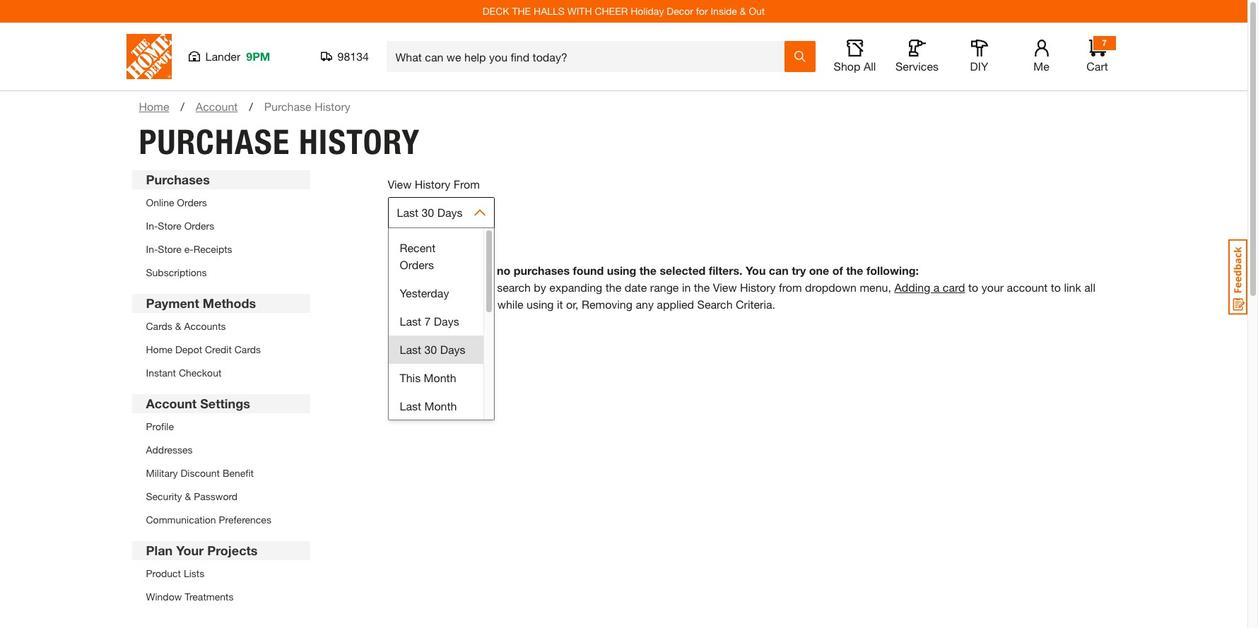 Task type: locate. For each thing, give the bounding box(es) containing it.
can
[[769, 264, 789, 277]]

0 horizontal spatial &
[[175, 320, 181, 332]]

expanding
[[550, 281, 603, 294]]

services button
[[895, 40, 940, 74]]

1 vertical spatial month
[[425, 400, 457, 413]]

days inside option
[[440, 343, 466, 356]]

1 vertical spatial purchase
[[139, 122, 290, 163]]

purchase down account link on the left top
[[139, 122, 290, 163]]

military
[[146, 467, 178, 479]]

1 horizontal spatial your
[[982, 281, 1004, 294]]

2 vertical spatial &
[[185, 491, 191, 503]]

7 inside option
[[425, 315, 431, 328]]

1 store from the top
[[158, 220, 182, 232]]

2 your from the left
[[982, 281, 1004, 294]]

your left account
[[982, 281, 1004, 294]]

list box
[[389, 228, 483, 629]]

depot
[[175, 344, 202, 356]]

services
[[896, 59, 939, 73]]

last 30 days option
[[389, 336, 483, 364]]

account down lander
[[196, 100, 238, 113]]

home down the home depot logo
[[139, 100, 169, 113]]

preferences
[[219, 514, 271, 526]]

0 vertical spatial home
[[139, 100, 169, 113]]

home depot credit cards
[[146, 344, 261, 356]]

home depot credit cards link
[[146, 344, 261, 356]]

last inside button
[[397, 206, 419, 219]]

1 horizontal spatial cards
[[235, 344, 261, 356]]

last 30 days inside button
[[397, 206, 463, 219]]

receipts
[[194, 243, 232, 255]]

month down last 30 days option
[[424, 371, 456, 385]]

days down view history from at the left top of page
[[437, 206, 463, 219]]

0 vertical spatial orders
[[177, 197, 207, 209]]

0 vertical spatial last 30 days
[[397, 206, 463, 219]]

to
[[969, 281, 979, 294], [1051, 281, 1061, 294]]

your for account
[[982, 281, 1004, 294]]

halls
[[534, 5, 565, 17]]

0 vertical spatial month
[[424, 371, 456, 385]]

1 vertical spatial purchases
[[410, 298, 463, 311]]

2 in- from the top
[[146, 243, 158, 255]]

home for home
[[139, 100, 169, 113]]

account
[[1007, 281, 1048, 294]]

window
[[146, 591, 182, 603]]

window treatments
[[146, 591, 234, 603]]

try
[[792, 264, 806, 277]]

0 vertical spatial account
[[196, 100, 238, 113]]

30 inside option
[[425, 343, 437, 356]]

store for orders
[[158, 220, 182, 232]]

orders up in-store orders
[[177, 197, 207, 209]]

& left out
[[740, 5, 746, 17]]

1 vertical spatial &
[[175, 320, 181, 332]]

dropdown
[[805, 281, 857, 294]]

history
[[315, 100, 351, 113], [299, 122, 420, 163], [415, 177, 451, 191], [740, 281, 776, 294]]

0 vertical spatial 7
[[1102, 37, 1107, 48]]

7 for cart
[[1102, 37, 1107, 48]]

1 horizontal spatial /
[[249, 100, 253, 113]]

30
[[422, 206, 434, 219], [425, 343, 437, 356]]

1 horizontal spatial using
[[607, 264, 637, 277]]

broadening
[[410, 281, 469, 294]]

purchase
[[264, 100, 312, 113], [139, 122, 290, 163]]

0 vertical spatial cards
[[146, 320, 172, 332]]

shop all
[[834, 59, 876, 73]]

lander 9pm
[[205, 49, 270, 63]]

0 horizontal spatial /
[[181, 100, 184, 113]]

/ right account link on the left top
[[249, 100, 253, 113]]

online orders
[[146, 197, 207, 209]]

0 horizontal spatial cards
[[146, 320, 172, 332]]

1 horizontal spatial purchases
[[514, 264, 570, 277]]

30 down last 7 days
[[425, 343, 437, 356]]

last 30 days inside option
[[400, 343, 466, 356]]

online
[[146, 197, 174, 209]]

last inside option
[[400, 343, 421, 356]]

purchases
[[146, 172, 210, 187]]

orders for recent orders
[[400, 258, 434, 272]]

days inside option
[[434, 315, 459, 328]]

e-
[[184, 243, 194, 255]]

account
[[196, 100, 238, 113], [146, 396, 197, 412]]

7 inside the cart 7
[[1102, 37, 1107, 48]]

lander
[[205, 49, 241, 63]]

0 vertical spatial days
[[437, 206, 463, 219]]

in-store e-receipts link
[[146, 243, 232, 255]]

view up last 30 days button
[[388, 177, 412, 191]]

2 vertical spatial orders
[[400, 258, 434, 272]]

1 horizontal spatial 7
[[1102, 37, 1107, 48]]

last 7 days option
[[389, 308, 483, 336]]

list box containing recent orders
[[389, 228, 483, 629]]

last down this
[[400, 400, 421, 413]]

decor
[[667, 5, 694, 17]]

1 vertical spatial account
[[146, 396, 197, 412]]

purchases down broadening
[[410, 298, 463, 311]]

/ right the home link
[[181, 100, 184, 113]]

7 down yesterday
[[425, 315, 431, 328]]

1 horizontal spatial to
[[1051, 281, 1061, 294]]

holiday
[[631, 5, 664, 17]]

home up instant
[[146, 344, 173, 356]]

0 horizontal spatial to
[[969, 281, 979, 294]]

/
[[181, 100, 184, 113], [249, 100, 253, 113]]

me button
[[1019, 40, 1065, 74]]

last up this
[[400, 343, 421, 356]]

1 your from the left
[[472, 281, 494, 294]]

1 vertical spatial days
[[434, 315, 459, 328]]

0 horizontal spatial your
[[472, 281, 494, 294]]

days down yesterday option
[[434, 315, 459, 328]]

& for password
[[185, 491, 191, 503]]

1 to from the left
[[969, 281, 979, 294]]

month down this month option
[[425, 400, 457, 413]]

purchases up by
[[514, 264, 570, 277]]

with
[[568, 5, 592, 17]]

1 in- from the top
[[146, 220, 158, 232]]

0 vertical spatial store
[[158, 220, 182, 232]]

treatments
[[185, 591, 234, 603]]

1 vertical spatial store
[[158, 243, 182, 255]]

cards & accounts
[[146, 320, 226, 332]]

days for last 7 days option
[[434, 315, 459, 328]]

0 vertical spatial 30
[[422, 206, 434, 219]]

by
[[534, 281, 546, 294]]

0 vertical spatial purchases
[[514, 264, 570, 277]]

1 vertical spatial using
[[527, 298, 554, 311]]

cards right credit
[[235, 344, 261, 356]]

to left link
[[1051, 281, 1061, 294]]

last up the recent
[[397, 206, 419, 219]]

purchase down 9pm at the top
[[264, 100, 312, 113]]

store
[[158, 220, 182, 232], [158, 243, 182, 255]]

0 horizontal spatial 7
[[425, 315, 431, 328]]

removing
[[582, 298, 633, 311]]

recent
[[400, 241, 436, 255]]

1 vertical spatial 30
[[425, 343, 437, 356]]

cards down the payment
[[146, 320, 172, 332]]

yesterday
[[400, 286, 449, 300]]

1 vertical spatial in-
[[146, 243, 158, 255]]

0 horizontal spatial purchases
[[410, 298, 463, 311]]

store down online orders link
[[158, 220, 182, 232]]

days down last 7 days option
[[440, 343, 466, 356]]

1 horizontal spatial view
[[713, 281, 737, 294]]

1 horizontal spatial &
[[185, 491, 191, 503]]

product lists link
[[146, 568, 205, 580]]

2 store from the top
[[158, 243, 182, 255]]

0 vertical spatial view
[[388, 177, 412, 191]]

in- down online
[[146, 220, 158, 232]]

0 vertical spatial in-
[[146, 220, 158, 232]]

security
[[146, 491, 182, 503]]

1 vertical spatial cards
[[235, 344, 261, 356]]

last 30 days down view history from at the left top of page
[[397, 206, 463, 219]]

store left e-
[[158, 243, 182, 255]]

1 vertical spatial home
[[146, 344, 173, 356]]

your down are
[[472, 281, 494, 294]]

home
[[139, 100, 169, 113], [146, 344, 173, 356]]

days inside button
[[437, 206, 463, 219]]

your for search
[[472, 281, 494, 294]]

range
[[650, 281, 679, 294]]

it
[[557, 298, 563, 311]]

last down yesterday
[[400, 315, 421, 328]]

plan
[[146, 543, 173, 559]]

account settings
[[146, 396, 250, 412]]

98134 button
[[321, 49, 369, 64]]

the up date
[[640, 264, 657, 277]]

using up date
[[607, 264, 637, 277]]

last 30 days down last 7 days option
[[400, 343, 466, 356]]

filters.
[[709, 264, 743, 277]]

in-store orders link
[[146, 220, 214, 232]]

to right card at the top right of the page
[[969, 281, 979, 294]]

payment
[[146, 296, 199, 311]]

out
[[749, 5, 765, 17]]

days
[[437, 206, 463, 219], [434, 315, 459, 328], [440, 343, 466, 356]]

account up profile
[[146, 396, 197, 412]]

instant checkout
[[146, 367, 222, 379]]

your inside to your account to link all purchases made while using it or, removing any applied search criteria.
[[982, 281, 1004, 294]]

addresses
[[146, 444, 193, 456]]

account link
[[196, 98, 238, 115]]

& right security
[[185, 491, 191, 503]]

30 inside button
[[422, 206, 434, 219]]

profile link
[[146, 421, 174, 433]]

2 horizontal spatial &
[[740, 5, 746, 17]]

the right 'in'
[[694, 281, 710, 294]]

orders down the recent
[[400, 258, 434, 272]]

this month option
[[389, 364, 483, 392]]

communication preferences link
[[146, 514, 271, 526]]

purchases
[[514, 264, 570, 277], [410, 298, 463, 311]]

this
[[400, 371, 421, 385]]

your
[[472, 281, 494, 294], [982, 281, 1004, 294]]

98134
[[338, 49, 369, 63]]

in- up subscriptions at the top left
[[146, 243, 158, 255]]

1 vertical spatial 7
[[425, 315, 431, 328]]

view down filters.
[[713, 281, 737, 294]]

using down by
[[527, 298, 554, 311]]

1 vertical spatial last 30 days
[[400, 343, 466, 356]]

your
[[176, 543, 204, 559]]

shop all button
[[833, 40, 878, 74]]

0 horizontal spatial using
[[527, 298, 554, 311]]

0 vertical spatial &
[[740, 5, 746, 17]]

password
[[194, 491, 238, 503]]

0 horizontal spatial view
[[388, 177, 412, 191]]

while
[[498, 298, 524, 311]]

orders inside recent orders
[[400, 258, 434, 272]]

&
[[740, 5, 746, 17], [175, 320, 181, 332], [185, 491, 191, 503]]

30 down view history from at the left top of page
[[422, 206, 434, 219]]

7 up 'cart'
[[1102, 37, 1107, 48]]

& down the payment
[[175, 320, 181, 332]]

1 vertical spatial purchase history
[[139, 122, 420, 163]]

home link
[[139, 98, 169, 115]]

Last 30 Days button
[[388, 197, 495, 228]]

last for last 30 days option
[[400, 343, 421, 356]]

month for last month
[[425, 400, 457, 413]]

deck
[[483, 5, 510, 17]]

all
[[864, 59, 876, 73]]

2 vertical spatial days
[[440, 343, 466, 356]]

month
[[424, 371, 456, 385], [425, 400, 457, 413]]

a
[[934, 281, 940, 294]]

orders up in-store e-receipts
[[184, 220, 214, 232]]



Task type: vqa. For each thing, say whether or not it's contained in the screenshot.
the left Classic link
no



Task type: describe. For each thing, give the bounding box(es) containing it.
the up removing
[[606, 281, 622, 294]]

cards & accounts link
[[146, 320, 226, 332]]

settings
[[200, 396, 250, 412]]

2 / from the left
[[249, 100, 253, 113]]

in- for in-store orders
[[146, 220, 158, 232]]

deck the halls with cheer holiday decor for inside & out
[[483, 5, 765, 17]]

days for last 30 days option
[[440, 343, 466, 356]]

accounts
[[184, 320, 226, 332]]

in
[[682, 281, 691, 294]]

cart
[[1087, 59, 1109, 73]]

What can we help you find today? search field
[[396, 42, 784, 71]]

you
[[746, 264, 766, 277]]

view history from
[[388, 177, 480, 191]]

last month option
[[389, 392, 483, 421]]

account for account settings
[[146, 396, 197, 412]]

link
[[1065, 281, 1082, 294]]

9pm
[[246, 49, 270, 63]]

military discount benefit link
[[146, 467, 254, 479]]

& for accounts
[[175, 320, 181, 332]]

shop
[[834, 59, 861, 73]]

in- for in-store e-receipts
[[146, 243, 158, 255]]

there
[[446, 264, 474, 277]]

last for last 7 days option
[[400, 315, 421, 328]]

1 vertical spatial view
[[713, 281, 737, 294]]

checkout
[[179, 367, 222, 379]]

window treatments link
[[146, 591, 234, 603]]

the
[[512, 5, 531, 17]]

lists
[[184, 568, 205, 580]]

plan your projects
[[146, 543, 258, 559]]

0 vertical spatial purchase
[[264, 100, 312, 113]]

projects
[[207, 543, 258, 559]]

or,
[[566, 298, 579, 311]]

7 for last
[[425, 315, 431, 328]]

diy
[[971, 59, 989, 73]]

discount
[[181, 467, 220, 479]]

inside
[[711, 5, 737, 17]]

broadening your search by expanding the date range in the view history from dropdown menu, adding a card
[[410, 281, 966, 294]]

recent orders option
[[389, 234, 483, 279]]

yesterday option
[[389, 279, 483, 308]]

product lists
[[146, 568, 205, 580]]

account for account
[[196, 100, 238, 113]]

store for e-
[[158, 243, 182, 255]]

all
[[1085, 281, 1096, 294]]

communication
[[146, 514, 216, 526]]

security & password
[[146, 491, 238, 503]]

search
[[497, 281, 531, 294]]

addresses link
[[146, 444, 193, 456]]

search
[[698, 298, 733, 311]]

one
[[809, 264, 830, 277]]

are
[[477, 264, 494, 277]]

home for home depot credit cards
[[146, 344, 173, 356]]

no
[[497, 264, 511, 277]]

last 7 days
[[400, 315, 459, 328]]

security & password link
[[146, 491, 238, 503]]

diy button
[[957, 40, 1002, 74]]

last for last month option
[[400, 400, 421, 413]]

criteria.
[[736, 298, 776, 311]]

from
[[454, 177, 480, 191]]

me
[[1034, 59, 1050, 73]]

following:
[[867, 264, 919, 277]]

date
[[625, 281, 647, 294]]

communication preferences
[[146, 514, 271, 526]]

online orders link
[[146, 197, 207, 209]]

2 to from the left
[[1051, 281, 1061, 294]]

last month
[[400, 400, 457, 413]]

purchases inside to your account to link all purchases made while using it or, removing any applied search criteria.
[[410, 298, 463, 311]]

instant
[[146, 367, 176, 379]]

recent orders
[[400, 241, 436, 272]]

cheer
[[595, 5, 628, 17]]

found
[[573, 264, 604, 277]]

orders for online orders
[[177, 197, 207, 209]]

subscriptions
[[146, 267, 207, 279]]

made
[[466, 298, 495, 311]]

month for this month
[[424, 371, 456, 385]]

the home depot logo image
[[126, 34, 171, 79]]

1 vertical spatial orders
[[184, 220, 214, 232]]

card
[[943, 281, 966, 294]]

0 vertical spatial using
[[607, 264, 637, 277]]

feedback link image
[[1229, 239, 1248, 315]]

0 vertical spatial purchase history
[[264, 100, 351, 113]]

adding a card link
[[895, 281, 966, 294]]

the right of
[[847, 264, 864, 277]]

selected
[[660, 264, 706, 277]]

methods
[[203, 296, 256, 311]]

1 / from the left
[[181, 100, 184, 113]]

deck the halls with cheer holiday decor for inside & out link
[[483, 5, 765, 17]]

to your account to link all purchases made while using it or, removing any applied search criteria.
[[410, 281, 1096, 311]]

credit
[[205, 344, 232, 356]]

from
[[779, 281, 802, 294]]

any
[[636, 298, 654, 311]]

military discount benefit
[[146, 467, 254, 479]]

using inside to your account to link all purchases made while using it or, removing any applied search criteria.
[[527, 298, 554, 311]]

of
[[833, 264, 843, 277]]

in-store e-receipts
[[146, 243, 232, 255]]



